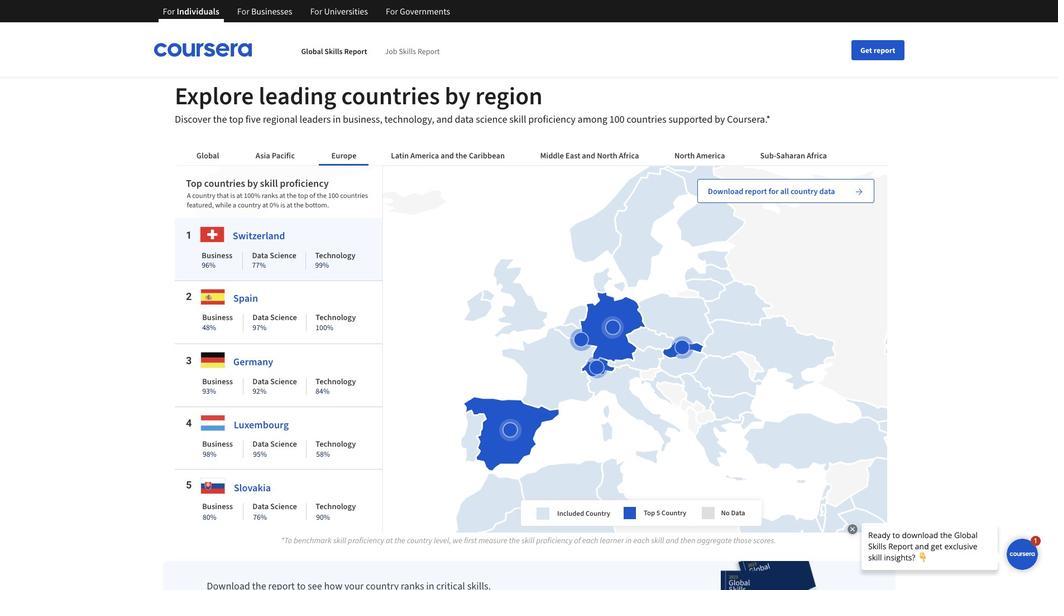 Task type: describe. For each thing, give the bounding box(es) containing it.
job
[[385, 46, 397, 56]]

job skills report
[[385, 46, 440, 56]]

skills for global
[[325, 46, 343, 56]]

global skills report
[[301, 46, 367, 56]]

for universities
[[310, 6, 368, 17]]

businesses
[[251, 6, 292, 17]]

individuals
[[177, 6, 219, 17]]

report
[[874, 45, 896, 55]]

for for businesses
[[237, 6, 249, 17]]

for for universities
[[310, 6, 322, 17]]

global
[[301, 46, 323, 56]]

report for job skills report
[[418, 46, 440, 56]]

for governments
[[386, 6, 450, 17]]

for businesses
[[237, 6, 292, 17]]

get
[[861, 45, 872, 55]]

get report
[[861, 45, 896, 55]]

job skills report link
[[385, 46, 440, 56]]

universities
[[324, 6, 368, 17]]

coursera logo image
[[154, 43, 252, 57]]

for for individuals
[[163, 6, 175, 17]]

for for governments
[[386, 6, 398, 17]]

skills for job
[[399, 46, 416, 56]]



Task type: locate. For each thing, give the bounding box(es) containing it.
report for global skills report
[[344, 46, 367, 56]]

2 report from the left
[[418, 46, 440, 56]]

for left governments
[[386, 6, 398, 17]]

report left job
[[344, 46, 367, 56]]

0 horizontal spatial skills
[[325, 46, 343, 56]]

1 skills from the left
[[325, 46, 343, 56]]

governments
[[400, 6, 450, 17]]

report
[[344, 46, 367, 56], [418, 46, 440, 56]]

for left businesses
[[237, 6, 249, 17]]

1 for from the left
[[163, 6, 175, 17]]

0 horizontal spatial report
[[344, 46, 367, 56]]

for left individuals
[[163, 6, 175, 17]]

1 report from the left
[[344, 46, 367, 56]]

for left "universities"
[[310, 6, 322, 17]]

1 horizontal spatial report
[[418, 46, 440, 56]]

skills
[[325, 46, 343, 56], [399, 46, 416, 56]]

get report button
[[852, 40, 904, 60]]

banner navigation
[[154, 0, 459, 22]]

skills right job
[[399, 46, 416, 56]]

for individuals
[[163, 6, 219, 17]]

2 for from the left
[[237, 6, 249, 17]]

3 for from the left
[[310, 6, 322, 17]]

global skills report link
[[301, 46, 367, 56]]

1 horizontal spatial skills
[[399, 46, 416, 56]]

4 for from the left
[[386, 6, 398, 17]]

skills right global
[[325, 46, 343, 56]]

for
[[163, 6, 175, 17], [237, 6, 249, 17], [310, 6, 322, 17], [386, 6, 398, 17]]

2 skills from the left
[[399, 46, 416, 56]]

report right job
[[418, 46, 440, 56]]



Task type: vqa. For each thing, say whether or not it's contained in the screenshot.
search field
no



